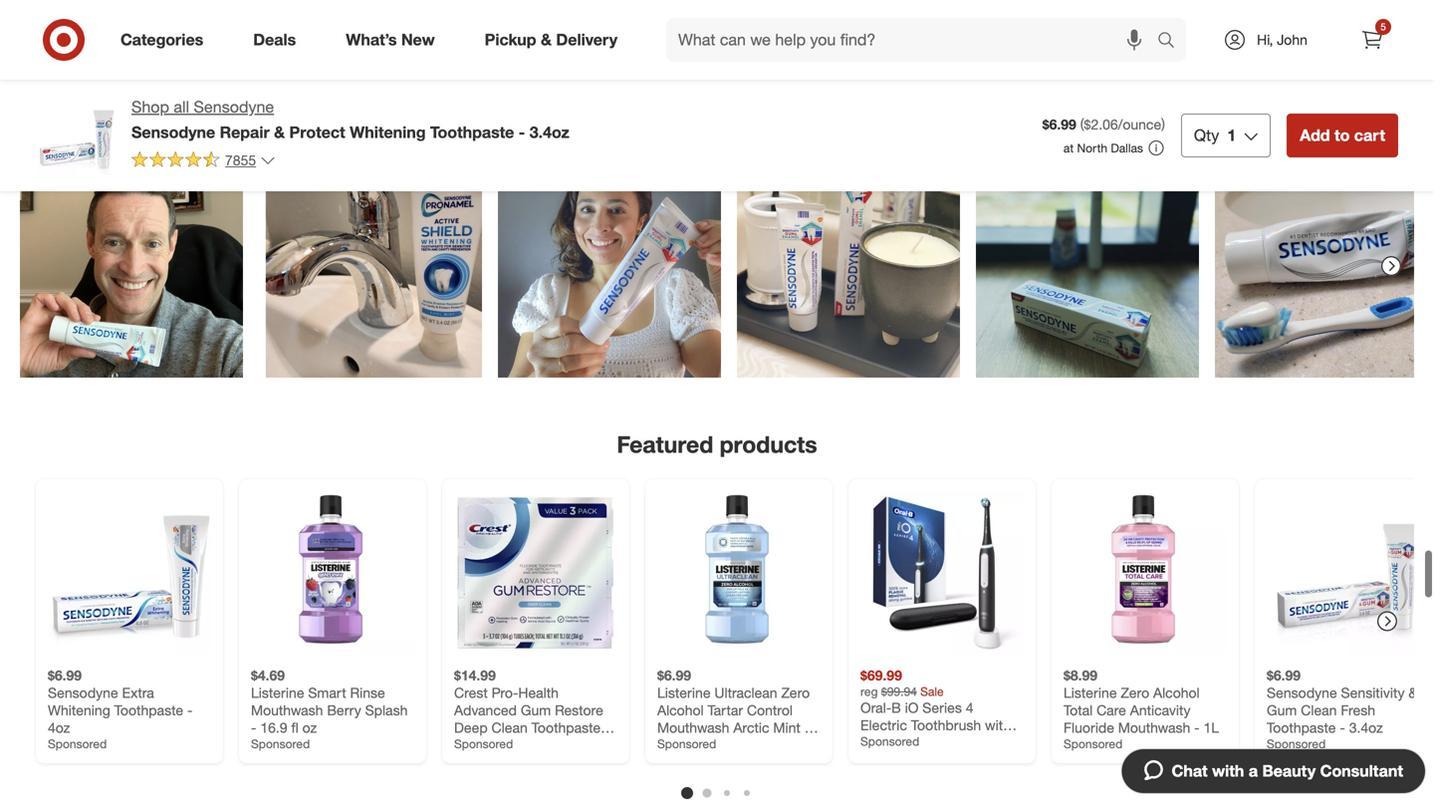 Task type: locate. For each thing, give the bounding box(es) containing it.
listerine for $6.99
[[658, 684, 711, 701]]

0 horizontal spatial alcohol
[[658, 701, 704, 719]]

whitening inside $6.99 sensodyne extra whitening toothpaste - 4oz sponsored
[[48, 701, 110, 719]]

gum
[[521, 701, 551, 719], [1268, 701, 1298, 719]]

at north dallas
[[1064, 141, 1144, 155]]

& right repair
[[274, 122, 285, 142]]

5
[[1381, 20, 1387, 33]]

1 vertical spatial &
[[274, 122, 285, 142]]

oral-b io series 4 electric toothbrush with rechargeable brush head - black image
[[861, 491, 1024, 654]]

what's
[[346, 30, 397, 49]]

fresh
[[1342, 701, 1376, 719]]

alcohol inside $8.99 listerine zero alcohol total care anticavity fluoride mouthwash - 1l sponsored
[[1154, 684, 1200, 701]]

-
[[519, 122, 525, 142], [187, 701, 193, 719], [251, 719, 257, 736], [605, 719, 610, 736], [805, 719, 810, 736], [1195, 719, 1200, 736], [1341, 719, 1346, 736]]

- right restore
[[605, 719, 610, 736]]

0 vertical spatial 3.4oz
[[530, 122, 570, 142]]

2 vertical spatial &
[[1409, 684, 1418, 701]]

pickup & delivery
[[485, 30, 618, 49]]

2 horizontal spatial &
[[1409, 684, 1418, 701]]

$6.99 up 500ml
[[658, 666, 692, 684]]

16.9
[[260, 719, 288, 736]]

ultraclean
[[715, 684, 778, 701]]

- down pickup
[[519, 122, 525, 142]]

whitening left extra
[[48, 701, 110, 719]]

zero right $8.99
[[1121, 684, 1150, 701]]

sensodyne up 4oz
[[48, 684, 118, 701]]

4oz
[[48, 719, 70, 736]]

anticavity
[[1131, 701, 1191, 719]]

- inside shop all sensodyne sensodyne repair & protect whitening toothpaste - 3.4oz
[[519, 122, 525, 142]]

0 vertical spatial &
[[541, 30, 552, 49]]

mouthwash
[[251, 701, 323, 719], [658, 719, 730, 736], [1119, 719, 1191, 736]]

hi,
[[1258, 31, 1274, 48]]

5 link
[[1351, 18, 1395, 62]]

1 vertical spatial 3.4oz
[[1350, 719, 1384, 736]]

health
[[519, 684, 559, 701]]

$6.99 inside $6.99 sensodyne sensitivity & gum clean fresh toothpaste - 3.4oz sponsored
[[1268, 666, 1301, 684]]

2 listerine from the left
[[658, 684, 711, 701]]

500ml
[[658, 736, 696, 754]]

& right pickup
[[541, 30, 552, 49]]

listerine inside $8.99 listerine zero alcohol total care anticavity fluoride mouthwash - 1l sponsored
[[1064, 684, 1118, 701]]

pro-
[[492, 684, 519, 701]]

categories link
[[104, 18, 228, 62]]

0 horizontal spatial whitening
[[48, 701, 110, 719]]

image of sensodyne repair & protect whitening toothpaste - 3.4oz image
[[36, 96, 116, 175]]

- left 1l
[[1195, 719, 1200, 736]]

& inside $6.99 sensodyne sensitivity & gum clean fresh toothpaste - 3.4oz sponsored
[[1409, 684, 1418, 701]]

alcohol
[[1154, 684, 1200, 701], [658, 701, 704, 719]]

clean inside $14.99 crest pro-health advanced gum restore deep clean toothpaste - 3.7oz/3pk
[[492, 719, 528, 736]]

user image by @fresh_n_delicious image
[[20, 154, 243, 378]]

3 listerine from the left
[[1064, 684, 1118, 701]]

arctic
[[734, 719, 770, 736]]

- inside "$6.99 listerine ultraclean zero alcohol tartar control mouthwash arctic mint - 500ml"
[[805, 719, 810, 736]]

zero inside $8.99 listerine zero alcohol total care anticavity fluoride mouthwash - 1l sponsored
[[1121, 684, 1150, 701]]

1
[[1228, 126, 1237, 145]]

listerine up the fluoride
[[1064, 684, 1118, 701]]

1 zero from the left
[[782, 684, 810, 701]]

3.4oz
[[530, 122, 570, 142], [1350, 719, 1384, 736]]

listerine up 500ml
[[658, 684, 711, 701]]

mouthwash left arctic
[[658, 719, 730, 736]]

$6.99 left (
[[1043, 116, 1077, 133]]

delivery
[[556, 30, 618, 49]]

whitening inside shop all sensodyne sensodyne repair & protect whitening toothpaste - 3.4oz
[[350, 122, 426, 142]]

rinse
[[350, 684, 385, 701]]

2 horizontal spatial listerine
[[1064, 684, 1118, 701]]

add to cart button
[[1288, 114, 1399, 157]]

&
[[541, 30, 552, 49], [274, 122, 285, 142], [1409, 684, 1418, 701]]

1 horizontal spatial listerine
[[658, 684, 711, 701]]

0 horizontal spatial 3.4oz
[[530, 122, 570, 142]]

mouthwash up chat
[[1119, 719, 1191, 736]]

featured
[[617, 430, 714, 458]]

clean left "fresh"
[[1302, 701, 1338, 719]]

3.4oz inside shop all sensodyne sensodyne repair & protect whitening toothpaste - 3.4oz
[[530, 122, 570, 142]]

consultant
[[1321, 761, 1404, 781]]

sensodyne extra whitening toothpaste - 4oz image
[[48, 491, 211, 654]]

mouthwash down '$4.69'
[[251, 701, 323, 719]]

- right "mint"
[[805, 719, 810, 736]]

1 horizontal spatial whitening
[[350, 122, 426, 142]]

0 horizontal spatial zero
[[782, 684, 810, 701]]

mouthwash inside "$6.99 listerine ultraclean zero alcohol tartar control mouthwash arctic mint - 500ml"
[[658, 719, 730, 736]]

mouthwash inside $4.69 listerine smart rinse mouthwash berry splash - 16.9 fl oz sponsored
[[251, 701, 323, 719]]

1 horizontal spatial zero
[[1121, 684, 1150, 701]]

north
[[1078, 141, 1108, 155]]

whitening
[[350, 122, 426, 142], [48, 701, 110, 719]]

sensodyne left "fresh"
[[1268, 684, 1338, 701]]

clean down "pro-"
[[492, 719, 528, 736]]

user image by @cleighud image
[[1216, 154, 1435, 378]]

crest pro-health advanced gum restore deep clean toothpaste - 3.7oz/3pk image
[[454, 491, 618, 654]]

to
[[1335, 126, 1351, 145]]

1 gum from the left
[[521, 701, 551, 719]]

$6.99 inside "$6.99 listerine ultraclean zero alcohol tartar control mouthwash arctic mint - 500ml"
[[658, 666, 692, 684]]

1l
[[1204, 719, 1220, 736]]

oz
[[303, 719, 317, 736]]

what's new
[[346, 30, 435, 49]]

zero up "mint"
[[782, 684, 810, 701]]

0 horizontal spatial &
[[274, 122, 285, 142]]

clean
[[1302, 701, 1338, 719], [492, 719, 528, 736]]

0 horizontal spatial mouthwash
[[251, 701, 323, 719]]

john
[[1278, 31, 1308, 48]]

sponsored inside $6.99 sensodyne sensitivity & gum clean fresh toothpaste - 3.4oz sponsored
[[1268, 736, 1326, 751]]

$6.99 left the sensitivity
[[1268, 666, 1301, 684]]

sponsored inside $6.99 sensodyne extra whitening toothpaste - 4oz sponsored
[[48, 736, 107, 751]]

alcohol up 500ml
[[658, 701, 704, 719]]

berry
[[327, 701, 361, 719]]

2 horizontal spatial mouthwash
[[1119, 719, 1191, 736]]

listerine inside $4.69 listerine smart rinse mouthwash berry splash - 16.9 fl oz sponsored
[[251, 684, 304, 701]]

fluoride
[[1064, 719, 1115, 736]]

)
[[1162, 116, 1166, 133]]

$6.99
[[1043, 116, 1077, 133], [48, 666, 82, 684], [658, 666, 692, 684], [1268, 666, 1301, 684]]

user image by @realeidnac image
[[977, 154, 1200, 378]]

chat with a beauty consultant button
[[1122, 748, 1427, 794]]

sensodyne down all
[[132, 122, 215, 142]]

1 horizontal spatial gum
[[1268, 701, 1298, 719]]

listerine up the 16.9
[[251, 684, 304, 701]]

$14.99 crest pro-health advanced gum restore deep clean toothpaste - 3.7oz/3pk
[[454, 666, 610, 754]]

- right extra
[[187, 701, 193, 719]]

$6.99 listerine ultraclean zero alcohol tartar control mouthwash arctic mint - 500ml
[[658, 666, 810, 754]]

0 vertical spatial whitening
[[350, 122, 426, 142]]

& right the sensitivity
[[1409, 684, 1418, 701]]

add to cart
[[1301, 126, 1386, 145]]

deep
[[454, 719, 488, 736]]

3.4oz down the sensitivity
[[1350, 719, 1384, 736]]

$2.06
[[1085, 116, 1119, 133]]

1 listerine from the left
[[251, 684, 304, 701]]

3.4oz down pickup & delivery link
[[530, 122, 570, 142]]

gum right "pro-"
[[521, 701, 551, 719]]

sensodyne
[[194, 97, 274, 117], [132, 122, 215, 142], [48, 684, 118, 701], [1268, 684, 1338, 701]]

listerine smart rinse mouthwash berry splash - 16.9 fl oz image
[[251, 491, 415, 654]]

all
[[174, 97, 189, 117]]

sensodyne inside $6.99 sensodyne sensitivity & gum clean fresh toothpaste - 3.4oz sponsored
[[1268, 684, 1338, 701]]

$6.99 sensodyne extra whitening toothpaste - 4oz sponsored
[[48, 666, 193, 751]]

gum inside $6.99 sensodyne sensitivity & gum clean fresh toothpaste - 3.4oz sponsored
[[1268, 701, 1298, 719]]

(
[[1081, 116, 1085, 133]]

gum up chat with a beauty consultant
[[1268, 701, 1298, 719]]

gum inside $14.99 crest pro-health advanced gum restore deep clean toothpaste - 3.7oz/3pk
[[521, 701, 551, 719]]

1 horizontal spatial alcohol
[[1154, 684, 1200, 701]]

2 zero from the left
[[1121, 684, 1150, 701]]

zero
[[782, 684, 810, 701], [1121, 684, 1150, 701]]

alcohol right care
[[1154, 684, 1200, 701]]

1 horizontal spatial &
[[541, 30, 552, 49]]

1 vertical spatial whitening
[[48, 701, 110, 719]]

- inside $8.99 listerine zero alcohol total care anticavity fluoride mouthwash - 1l sponsored
[[1195, 719, 1200, 736]]

cart
[[1355, 126, 1386, 145]]

$6.99 inside $6.99 sensodyne extra whitening toothpaste - 4oz sponsored
[[48, 666, 82, 684]]

0 horizontal spatial listerine
[[251, 684, 304, 701]]

1 horizontal spatial clean
[[1302, 701, 1338, 719]]

tartar
[[708, 701, 743, 719]]

sensodyne inside $6.99 sensodyne extra whitening toothpaste - 4oz sponsored
[[48, 684, 118, 701]]

whitening right protect
[[350, 122, 426, 142]]

mint
[[774, 719, 801, 736]]

toothpaste inside $6.99 sensodyne sensitivity & gum clean fresh toothpaste - 3.4oz sponsored
[[1268, 719, 1337, 736]]

sponsored
[[861, 734, 920, 749], [48, 736, 107, 751], [251, 736, 310, 751], [454, 736, 513, 751], [658, 736, 717, 751], [1064, 736, 1123, 751], [1268, 736, 1326, 751]]

0 horizontal spatial clean
[[492, 719, 528, 736]]

2 gum from the left
[[1268, 701, 1298, 719]]

listerine inside "$6.99 listerine ultraclean zero alcohol tartar control mouthwash arctic mint - 500ml"
[[658, 684, 711, 701]]

- left the 16.9
[[251, 719, 257, 736]]

$6.99 up 4oz
[[48, 666, 82, 684]]

user image by @thecitizenworld image
[[498, 154, 721, 378]]

1 horizontal spatial mouthwash
[[658, 719, 730, 736]]

1 horizontal spatial 3.4oz
[[1350, 719, 1384, 736]]

fl
[[291, 719, 299, 736]]

0 horizontal spatial gum
[[521, 701, 551, 719]]

toothpaste
[[430, 122, 515, 142], [114, 701, 183, 719], [532, 719, 601, 736], [1268, 719, 1337, 736]]

- down the sensitivity
[[1341, 719, 1346, 736]]



Task type: vqa. For each thing, say whether or not it's contained in the screenshot.
17.5OZ
no



Task type: describe. For each thing, give the bounding box(es) containing it.
- inside $4.69 listerine smart rinse mouthwash berry splash - 16.9 fl oz sponsored
[[251, 719, 257, 736]]

listerine for $4.69
[[251, 684, 304, 701]]

control
[[747, 701, 793, 719]]

qty 1
[[1195, 126, 1237, 145]]

& inside shop all sensodyne sensodyne repair & protect whitening toothpaste - 3.4oz
[[274, 122, 285, 142]]

search
[[1149, 32, 1197, 51]]

chat
[[1172, 761, 1208, 781]]

sponsored inside $4.69 listerine smart rinse mouthwash berry splash - 16.9 fl oz sponsored
[[251, 736, 310, 751]]

extra
[[122, 684, 154, 701]]

sponsored inside $8.99 listerine zero alcohol total care anticavity fluoride mouthwash - 1l sponsored
[[1064, 736, 1123, 751]]

total
[[1064, 701, 1093, 719]]

3.4oz inside $6.99 sensodyne sensitivity & gum clean fresh toothpaste - 3.4oz sponsored
[[1350, 719, 1384, 736]]

$4.69 listerine smart rinse mouthwash berry splash - 16.9 fl oz sponsored
[[251, 666, 408, 751]]

What can we help you find? suggestions appear below search field
[[667, 18, 1163, 62]]

$4.69
[[251, 666, 285, 684]]

$14.99
[[454, 666, 496, 684]]

$6.99 for $6.99 listerine ultraclean zero alcohol tartar control mouthwash arctic mint - 500ml
[[658, 666, 692, 684]]

care
[[1097, 701, 1127, 719]]

$6.99 for $6.99 ( $2.06 /ounce )
[[1043, 116, 1077, 133]]

7855
[[225, 151, 256, 169]]

zero inside "$6.99 listerine ultraclean zero alcohol tartar control mouthwash arctic mint - 500ml"
[[782, 684, 810, 701]]

$6.99 ( $2.06 /ounce )
[[1043, 116, 1166, 133]]

pickup
[[485, 30, 537, 49]]

restore
[[555, 701, 604, 719]]

new
[[401, 30, 435, 49]]

show less button
[[433, 9, 1002, 41]]

smart
[[308, 684, 346, 701]]

pickup & delivery link
[[468, 18, 643, 62]]

deals link
[[236, 18, 321, 62]]

clean inside $6.99 sensodyne sensitivity & gum clean fresh toothpaste - 3.4oz sponsored
[[1302, 701, 1338, 719]]

chat with a beauty consultant
[[1172, 761, 1404, 781]]

hi, john
[[1258, 31, 1308, 48]]

deals
[[253, 30, 296, 49]]

advanced
[[454, 701, 517, 719]]

7855 link
[[132, 150, 276, 173]]

user image by @k_b_reviewing image
[[259, 154, 482, 378]]

listerine zero alcohol total care anticavity fluoride mouthwash - 1l image
[[1064, 491, 1228, 654]]

reg
[[861, 684, 878, 699]]

at
[[1064, 141, 1074, 155]]

$6.99 for $6.99 sensodyne extra whitening toothpaste - 4oz sponsored
[[48, 666, 82, 684]]

beauty
[[1263, 761, 1316, 781]]

$8.99
[[1064, 666, 1098, 684]]

featured products
[[617, 430, 818, 458]]

search button
[[1149, 18, 1197, 66]]

splash
[[365, 701, 408, 719]]

show less
[[690, 18, 745, 33]]

less
[[724, 18, 745, 33]]

qty
[[1195, 126, 1220, 145]]

$6.99 for $6.99 sensodyne sensitivity & gum clean fresh toothpaste - 3.4oz sponsored
[[1268, 666, 1301, 684]]

- inside $14.99 crest pro-health advanced gum restore deep clean toothpaste - 3.7oz/3pk
[[605, 719, 610, 736]]

sensodyne up repair
[[194, 97, 274, 117]]

listerine for $8.99
[[1064, 684, 1118, 701]]

mouthwash inside $8.99 listerine zero alcohol total care anticavity fluoride mouthwash - 1l sponsored
[[1119, 719, 1191, 736]]

sale
[[921, 684, 944, 699]]

$69.99
[[861, 666, 903, 684]]

what's new link
[[329, 18, 460, 62]]

alcohol inside "$6.99 listerine ultraclean zero alcohol tartar control mouthwash arctic mint - 500ml"
[[658, 701, 704, 719]]

products
[[720, 430, 818, 458]]

$8.99 listerine zero alcohol total care anticavity fluoride mouthwash - 1l sponsored
[[1064, 666, 1220, 751]]

user image by @influenster_honestreviews image
[[737, 154, 961, 378]]

add
[[1301, 126, 1331, 145]]

$6.99 sensodyne sensitivity & gum clean fresh toothpaste - 3.4oz sponsored
[[1268, 666, 1418, 751]]

/ounce
[[1119, 116, 1162, 133]]

shop
[[132, 97, 169, 117]]

shop all sensodyne sensodyne repair & protect whitening toothpaste - 3.4oz
[[132, 97, 570, 142]]

with
[[1213, 761, 1245, 781]]

$99.94
[[882, 684, 918, 699]]

toothpaste inside $14.99 crest pro-health advanced gum restore deep clean toothpaste - 3.7oz/3pk
[[532, 719, 601, 736]]

categories
[[121, 30, 203, 49]]

sensitivity
[[1342, 684, 1406, 701]]

show
[[690, 18, 720, 33]]

a
[[1249, 761, 1259, 781]]

listerine ultraclean zero alcohol tartar control mouthwash arctic mint - 500ml image
[[658, 491, 821, 654]]

- inside $6.99 sensodyne sensitivity & gum clean fresh toothpaste - 3.4oz sponsored
[[1341, 719, 1346, 736]]

toothpaste inside $6.99 sensodyne extra whitening toothpaste - 4oz sponsored
[[114, 701, 183, 719]]

dallas
[[1111, 141, 1144, 155]]

toothpaste inside shop all sensodyne sensodyne repair & protect whitening toothpaste - 3.4oz
[[430, 122, 515, 142]]

- inside $6.99 sensodyne extra whitening toothpaste - 4oz sponsored
[[187, 701, 193, 719]]

$69.99 reg $99.94 sale
[[861, 666, 944, 699]]

repair
[[220, 122, 270, 142]]

crest
[[454, 684, 488, 701]]

protect
[[290, 122, 345, 142]]

sensodyne sensitivity & gum clean fresh toothpaste - 3.4oz image
[[1268, 491, 1431, 654]]

3.7oz/3pk
[[454, 736, 516, 754]]



